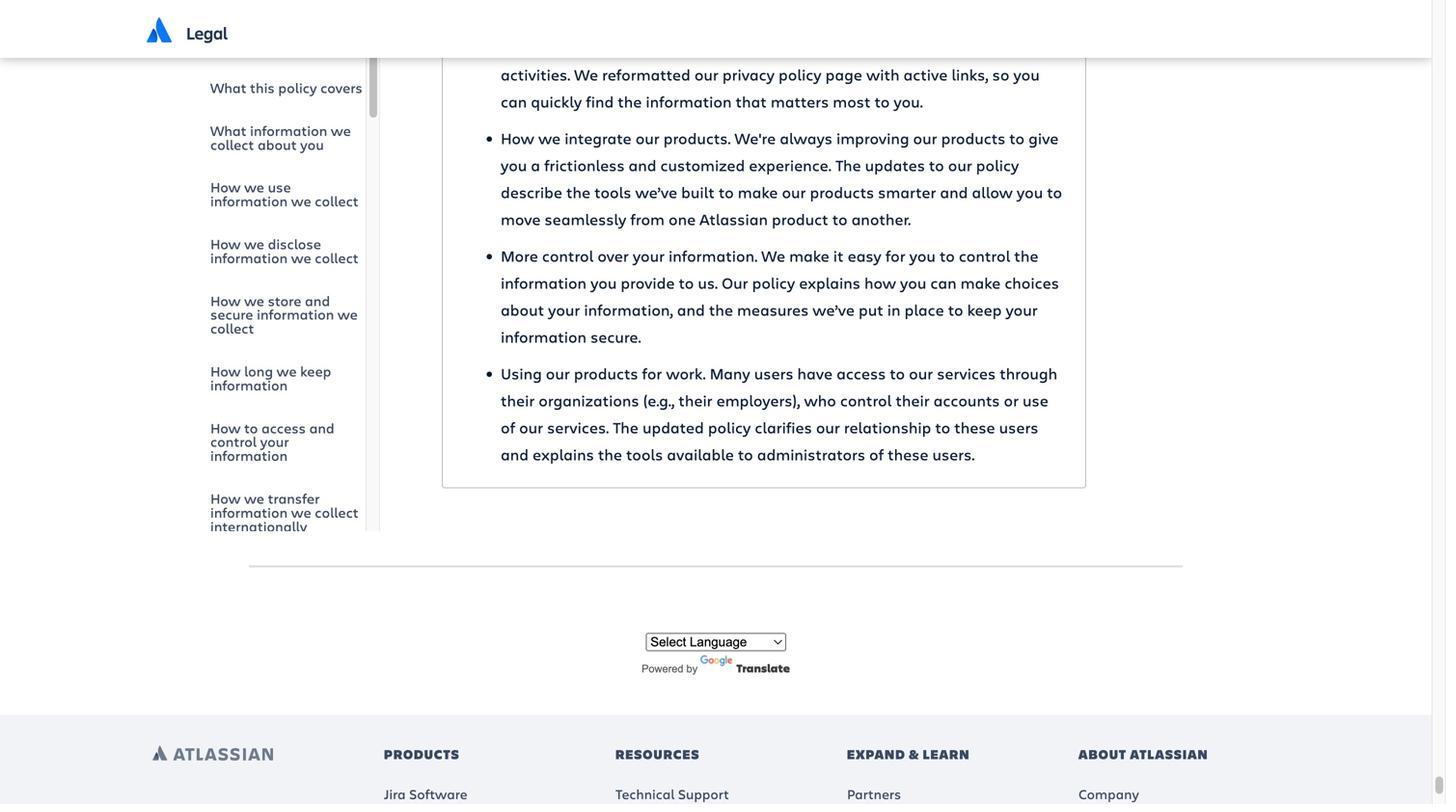 Task type: vqa. For each thing, say whether or not it's contained in the screenshot.


Task type: locate. For each thing, give the bounding box(es) containing it.
how inside how we transfer information we collect internationally
[[210, 489, 241, 508]]

collect
[[210, 135, 254, 154], [315, 192, 359, 210], [315, 248, 359, 267], [210, 319, 254, 338], [315, 503, 359, 522]]

how inside how to access and control your information
[[210, 419, 241, 437]]

products inside using our products for work. many users have access to our services through their organizations (e.g., their employers), who control their accounts or use of our services. the updated policy clarifies our relationship to these users and explains the tools available to administrators of these users.
[[574, 363, 638, 384]]

you
[[1014, 64, 1040, 85], [300, 135, 324, 154], [501, 155, 527, 176], [1017, 182, 1043, 203], [910, 246, 936, 266], [591, 273, 617, 293], [900, 273, 927, 293]]

provide
[[621, 273, 675, 293]]

accounts
[[934, 390, 1000, 411]]

the inside how we integrate our products. we're always improving our products to give you a frictionless and customized experience. the updates to our policy describe the tools we've built to make our products smarter and allow you to move seamlessly from one atlassian product to another.
[[836, 155, 861, 176]]

a
[[531, 155, 540, 176]]

our down experience.
[[782, 182, 806, 203]]

keep inside how long we keep information
[[300, 362, 331, 381]]

and down integrate
[[629, 155, 657, 176]]

we inside how long we keep information
[[277, 362, 297, 381]]

how
[[865, 273, 896, 293]]

updates
[[865, 155, 925, 176]]

how inside how we integrate our products. we're always improving our products to give you a frictionless and customized experience. the updates to our policy describe the tools we've built to make our products smarter and allow you to move seamlessly from one atlassian product to another.
[[501, 128, 535, 149]]

make inside how we integrate our products. we're always improving our products to give you a frictionless and customized experience. the updates to our policy describe the tools we've built to make our products smarter and allow you to move seamlessly from one atlassian product to another.
[[738, 182, 778, 203]]

1 horizontal spatial atlassian
[[1130, 746, 1209, 764]]

collect inside how we transfer information we collect internationally
[[315, 503, 359, 522]]

access right 'have' in the right top of the page
[[837, 363, 886, 384]]

1 vertical spatial for
[[642, 363, 662, 384]]

2 what from the top
[[210, 121, 247, 140]]

how inside how we store and secure information we collect
[[210, 291, 241, 310]]

secure.
[[591, 327, 641, 347]]

your
[[633, 246, 665, 266], [548, 300, 580, 320], [1006, 300, 1038, 320], [260, 432, 289, 451]]

0 vertical spatial that
[[910, 37, 941, 58]]

information inside the 'what information we collect about you'
[[250, 121, 327, 140]]

collect inside how we disclose information we collect
[[315, 248, 359, 267]]

1 vertical spatial what
[[210, 121, 247, 140]]

privacy policy
[[152, 32, 265, 55]]

information inside how we store and secure information we collect
[[257, 305, 334, 324]]

we've up from
[[635, 182, 678, 203]]

make down experience.
[[738, 182, 778, 203]]

0 horizontal spatial products
[[574, 363, 638, 384]]

1 horizontal spatial about
[[501, 300, 544, 320]]

what left "this"
[[210, 78, 247, 97]]

1 horizontal spatial we've
[[813, 300, 855, 320]]

powered
[[642, 664, 684, 676]]

atlassian inside how we integrate our products. we're always improving our products to give you a frictionless and customized experience. the updates to our policy describe the tools we've built to make our products smarter and allow you to move seamlessly from one atlassian product to another.
[[700, 209, 768, 230]]

improving
[[837, 128, 910, 149]]

and down the how long we keep information link
[[309, 419, 335, 437]]

our left services at the right top of page
[[909, 363, 933, 384]]

information up using in the left of the page
[[501, 327, 587, 347]]

these
[[955, 417, 996, 438], [888, 444, 929, 465]]

information down what this policy covers link
[[250, 121, 327, 140]]

what
[[210, 78, 247, 97], [210, 121, 247, 140]]

can inside "more control over your information. we make it easy for you to control the information you provide to us. our policy explains how you can make choices about your information, and the measures we've put in place to keep your information secure."
[[931, 273, 957, 293]]

tools down updated
[[626, 444, 663, 465]]

navigation
[[550, 10, 628, 31]]

1 horizontal spatial access
[[837, 363, 886, 384]]

1 horizontal spatial the
[[836, 155, 861, 176]]

or
[[1004, 390, 1019, 411]]

our up allow
[[948, 155, 972, 176]]

0 vertical spatial of
[[501, 417, 515, 438]]

and right store at top left
[[305, 291, 330, 310]]

2 horizontal spatial control
[[959, 246, 1011, 266]]

and inside using our products for work. many users have access to our services through their organizations (e.g., their employers), who control their accounts or use of our services. the updated policy clarifies our relationship to these users and explains the tools available to administrators of these users.
[[501, 444, 529, 465]]

information up how to access and control your information
[[210, 376, 288, 395]]

clarifies
[[755, 417, 812, 438]]

collect for how we use information we collect
[[315, 192, 359, 210]]

1 horizontal spatial their
[[679, 390, 713, 411]]

0 horizontal spatial we've
[[635, 182, 678, 203]]

make inside better navigation and user-friendly language. to make the policy easier to understand, we use clear, plain language and examples that illustrate our activities. we reformatted our privacy policy page with active links, so you can quickly find the information that matters most to you.
[[856, 10, 896, 31]]

2 vertical spatial use
[[1023, 390, 1049, 411]]

0 horizontal spatial of
[[501, 417, 515, 438]]

0 vertical spatial users
[[754, 363, 794, 384]]

1 vertical spatial access
[[261, 419, 306, 437]]

1 vertical spatial atlassian
[[1130, 746, 1209, 764]]

1 horizontal spatial explains
[[799, 273, 861, 293]]

tools inside how we integrate our products. we're always improving our products to give you a frictionless and customized experience. the updates to our policy describe the tools we've built to make our products smarter and allow you to move seamlessly from one atlassian product to another.
[[595, 182, 632, 203]]

for
[[886, 246, 906, 266], [642, 363, 662, 384]]

partners
[[847, 786, 901, 804]]

for inside "more control over your information. we make it easy for you to control the information you provide to us. our policy explains how you can make choices about your information, and the measures we've put in place to keep your information secure."
[[886, 246, 906, 266]]

control down how long we keep information
[[210, 432, 257, 451]]

you inside better navigation and user-friendly language. to make the policy easier to understand, we use clear, plain language and examples that illustrate our activities. we reformatted our privacy policy page with active links, so you can quickly find the information that matters most to you.
[[1014, 64, 1040, 85]]

0 vertical spatial tools
[[595, 182, 632, 203]]

0 vertical spatial atlassian
[[700, 209, 768, 230]]

the inside using our products for work. many users have access to our services through their organizations (e.g., their employers), who control their accounts or use of our services. the updated policy clarifies our relationship to these users and explains the tools available to administrators of these users.
[[613, 417, 639, 438]]

use inside better navigation and user-friendly language. to make the policy easier to understand, we use clear, plain language and examples that illustrate our activities. we reformatted our privacy policy page with active links, so you can quickly find the information that matters most to you.
[[618, 37, 644, 58]]

1 vertical spatial tools
[[626, 444, 663, 465]]

smarter
[[878, 182, 936, 203]]

how for how to access and control your information
[[210, 419, 241, 437]]

0 vertical spatial products
[[941, 128, 1006, 149]]

services.
[[547, 417, 609, 438]]

that down privacy
[[736, 91, 767, 112]]

plain
[[690, 37, 726, 58]]

about up how we use information we collect
[[258, 135, 297, 154]]

to right easier
[[1024, 10, 1039, 31]]

the
[[836, 155, 861, 176], [613, 417, 639, 438]]

partners link
[[847, 786, 901, 804]]

reformatted
[[602, 64, 691, 85]]

0 horizontal spatial keep
[[300, 362, 331, 381]]

find
[[586, 91, 614, 112]]

collect down "this"
[[210, 135, 254, 154]]

users
[[754, 363, 794, 384], [999, 417, 1039, 438]]

access
[[837, 363, 886, 384], [261, 419, 306, 437]]

products up 'organizations'
[[574, 363, 638, 384]]

policy
[[928, 10, 971, 31], [779, 64, 822, 85], [278, 78, 317, 97], [976, 155, 1019, 176], [752, 273, 795, 293], [708, 417, 751, 438]]

access inside how to access and control your information
[[261, 419, 306, 437]]

1 what from the top
[[210, 78, 247, 97]]

organizations
[[539, 390, 639, 411]]

0 horizontal spatial these
[[888, 444, 929, 465]]

2 horizontal spatial use
[[1023, 390, 1049, 411]]

products. we're
[[664, 128, 776, 149]]

collect inside the 'what information we collect about you'
[[210, 135, 254, 154]]

0 horizontal spatial atlassian
[[700, 209, 768, 230]]

information up store at top left
[[210, 248, 288, 267]]

you inside the 'what information we collect about you'
[[300, 135, 324, 154]]

0 vertical spatial keep
[[967, 300, 1002, 320]]

user-
[[664, 10, 701, 31]]

employers), who control
[[717, 390, 892, 411]]

quickly
[[531, 91, 582, 112]]

1 horizontal spatial control
[[542, 246, 594, 266]]

0 vertical spatial explains
[[799, 273, 861, 293]]

0 horizontal spatial control
[[210, 432, 257, 451]]

what this policy covers
[[210, 78, 363, 97]]

the down frictionless
[[566, 182, 591, 203]]

jira software link
[[384, 786, 468, 804]]

0 vertical spatial the
[[836, 155, 861, 176]]

1 vertical spatial that
[[736, 91, 767, 112]]

1 horizontal spatial for
[[886, 246, 906, 266]]

technical
[[616, 786, 675, 804]]

how
[[501, 128, 535, 149], [210, 178, 241, 197], [210, 234, 241, 253], [210, 291, 241, 310], [210, 362, 241, 381], [210, 419, 241, 437], [210, 489, 241, 508]]

how up the a
[[501, 128, 535, 149]]

2 horizontal spatial products
[[941, 128, 1006, 149]]

we right long
[[277, 362, 297, 381]]

information right secure on the left of page
[[257, 305, 334, 324]]

place
[[905, 300, 944, 320]]

these down accounts
[[955, 417, 996, 438]]

0 vertical spatial can
[[501, 91, 527, 112]]

collect right internationally
[[315, 503, 359, 522]]

0 horizontal spatial their
[[501, 390, 535, 411]]

1 vertical spatial products
[[810, 182, 874, 203]]

collect inside how we use information we collect
[[315, 192, 359, 210]]

0 horizontal spatial users
[[754, 363, 794, 384]]

describe
[[501, 182, 563, 203]]

our right integrate
[[636, 128, 660, 149]]

we
[[592, 37, 614, 58], [331, 121, 351, 140], [538, 128, 561, 149], [244, 178, 264, 197], [291, 192, 311, 210], [244, 234, 264, 253], [291, 248, 311, 267], [244, 291, 264, 310], [338, 305, 358, 324], [277, 362, 297, 381], [244, 489, 264, 508], [291, 503, 311, 522]]

we down covers in the left of the page
[[331, 121, 351, 140]]

we've
[[635, 182, 678, 203], [813, 300, 855, 320]]

0 vertical spatial use
[[618, 37, 644, 58]]

page
[[826, 64, 863, 85]]

2 their from the left
[[679, 390, 713, 411]]

1 their from the left
[[501, 390, 535, 411]]

learn
[[923, 746, 970, 764]]

to up the users.
[[935, 417, 951, 438]]

how down how long we keep information
[[210, 419, 241, 437]]

how left disclose
[[210, 234, 241, 253]]

0 vertical spatial these
[[955, 417, 996, 438]]

1 horizontal spatial that
[[910, 37, 941, 58]]

information up how we disclose information we collect
[[210, 192, 288, 210]]

how for how we store and secure information we collect
[[210, 291, 241, 310]]

measures
[[737, 300, 809, 320]]

the inside using our products for work. many users have access to our services through their organizations (e.g., their employers), who control their accounts or use of our services. the updated policy clarifies our relationship to these users and explains the tools available to administrators of these users.
[[598, 444, 622, 465]]

explains down 'it'
[[799, 273, 861, 293]]

of down relationship
[[869, 444, 884, 465]]

0 vertical spatial about
[[258, 135, 297, 154]]

can down activities.
[[501, 91, 527, 112]]

what information we collect about you link
[[210, 109, 366, 166]]

we down "navigation"
[[592, 37, 614, 58]]

collect up long
[[210, 319, 254, 338]]

0 vertical spatial for
[[886, 246, 906, 266]]

links,
[[952, 64, 989, 85]]

the down improving
[[836, 155, 861, 176]]

built
[[681, 182, 715, 203]]

1 vertical spatial explains
[[533, 444, 594, 465]]

how to access and control your information link
[[210, 407, 366, 478]]

control up choices
[[959, 246, 1011, 266]]

0 horizontal spatial about
[[258, 135, 297, 154]]

1 horizontal spatial keep
[[967, 300, 1002, 320]]

updated
[[643, 417, 704, 438]]

users up employers), who control
[[754, 363, 794, 384]]

keep right place
[[967, 300, 1002, 320]]

most
[[833, 91, 871, 112]]

these down relationship
[[888, 444, 929, 465]]

products up another.
[[810, 182, 874, 203]]

0 horizontal spatial can
[[501, 91, 527, 112]]

information up transfer
[[210, 446, 288, 465]]

access down the how long we keep information link
[[261, 419, 306, 437]]

better
[[501, 10, 546, 31]]

how inside how long we keep information
[[210, 362, 241, 381]]

you.
[[894, 91, 923, 112]]

the down 'organizations'
[[613, 417, 639, 438]]

friendly
[[701, 10, 756, 31]]

our down you.
[[913, 128, 938, 149]]

2 vertical spatial products
[[574, 363, 638, 384]]

1 vertical spatial keep
[[300, 362, 331, 381]]

tools inside using our products for work. many users have access to our services through their organizations (e.g., their employers), who control their accounts or use of our services. the updated policy clarifies our relationship to these users and explains the tools available to administrators of these users.
[[626, 444, 663, 465]]

information down more
[[501, 273, 587, 293]]

1 horizontal spatial use
[[618, 37, 644, 58]]

for up (e.g.,
[[642, 363, 662, 384]]

privacy
[[723, 64, 775, 85]]

information down how to access and control your information
[[210, 503, 288, 522]]

their down work. many
[[679, 390, 713, 411]]

to right place
[[948, 300, 964, 320]]

can up place
[[931, 273, 957, 293]]

0 horizontal spatial use
[[268, 178, 291, 197]]

we up the a
[[538, 128, 561, 149]]

0 horizontal spatial access
[[261, 419, 306, 437]]

through
[[1000, 363, 1058, 384]]

users down or in the right of the page
[[999, 417, 1039, 438]]

we right store at top left
[[338, 305, 358, 324]]

by
[[687, 664, 698, 676]]

0 horizontal spatial explains
[[533, 444, 594, 465]]

we've inside how we integrate our products. we're always improving our products to give you a frictionless and customized experience. the updates to our policy describe the tools we've built to make our products smarter and allow you to move seamlessly from one atlassian product to another.
[[635, 182, 678, 203]]

how inside how we disclose information we collect
[[210, 234, 241, 253]]

use inside how we use information we collect
[[268, 178, 291, 197]]

covers
[[320, 78, 363, 97]]

clear,
[[648, 37, 686, 58]]

what for what this policy covers
[[210, 78, 247, 97]]

collect up disclose
[[315, 192, 359, 210]]

keep right long
[[300, 362, 331, 381]]

explains down services.
[[533, 444, 594, 465]]

1 horizontal spatial of
[[869, 444, 884, 465]]

how for how we integrate our products. we're always improving our products to give you a frictionless and customized experience. the updates to our policy describe the tools we've built to make our products smarter and allow you to move seamlessly from one atlassian product to another.
[[501, 128, 535, 149]]

about atlassian
[[1079, 746, 1209, 764]]

how inside how we use information we collect
[[210, 178, 241, 197]]

examples
[[835, 37, 906, 58]]

tools
[[595, 182, 632, 203], [626, 444, 663, 465]]

more control over your information. we make it easy for you to control the information you provide to us. our policy explains how you can make choices about your information, and the measures we've put in place to keep your information secure.
[[501, 246, 1059, 347]]

what inside the 'what information we collect about you'
[[210, 121, 247, 140]]

atlassian up the information. we
[[700, 209, 768, 230]]

information up products. we're at the top of page
[[646, 91, 732, 112]]

policy up available
[[708, 417, 751, 438]]

users.
[[933, 444, 975, 465]]

0 vertical spatial we've
[[635, 182, 678, 203]]

1 vertical spatial we've
[[813, 300, 855, 320]]

technical support
[[616, 786, 729, 804]]

of
[[501, 417, 515, 438], [869, 444, 884, 465]]

1 horizontal spatial can
[[931, 273, 957, 293]]

0 vertical spatial access
[[837, 363, 886, 384]]

how long we keep information link
[[210, 350, 366, 407]]

1 vertical spatial can
[[931, 273, 957, 293]]

products up allow
[[941, 128, 1006, 149]]

explains
[[799, 273, 861, 293], [533, 444, 594, 465]]

0 horizontal spatial the
[[613, 417, 639, 438]]

1 vertical spatial about
[[501, 300, 544, 320]]

how we store and secure information we collect link
[[210, 280, 366, 350]]

policy up measures
[[752, 273, 795, 293]]

using our products for work. many users have access to our services through their organizations (e.g., their employers), who control their accounts or use of our services. the updated policy clarifies our relationship to these users and explains the tools available to administrators of these users.
[[501, 363, 1058, 465]]

1 horizontal spatial these
[[955, 417, 996, 438]]

information. we
[[669, 246, 786, 266]]

explains inside "more control over your information. we make it easy for you to control the information you provide to us. our policy explains how you can make choices about your information, and the measures we've put in place to keep your information secure."
[[799, 273, 861, 293]]

and down us.
[[677, 300, 705, 320]]

company link
[[1079, 786, 1139, 804]]

disclose
[[268, 234, 321, 253]]

jira
[[384, 786, 406, 804]]

how we transfer information we collect internationally
[[210, 489, 359, 536]]

how left long
[[210, 362, 241, 381]]

collect up how we store and secure information we collect link
[[315, 248, 359, 267]]

more
[[501, 246, 538, 266]]

and inside how we store and secure information we collect
[[305, 291, 330, 310]]

keep inside "more control over your information. we make it easy for you to control the information you provide to us. our policy explains how you can make choices about your information, and the measures we've put in place to keep your information secure."
[[967, 300, 1002, 320]]

1 vertical spatial the
[[613, 417, 639, 438]]

0 vertical spatial what
[[210, 78, 247, 97]]

how left store at top left
[[210, 291, 241, 310]]

the down services.
[[598, 444, 622, 465]]

1 horizontal spatial users
[[999, 417, 1039, 438]]

what for what information we collect about you
[[210, 121, 247, 140]]

atlassian logo image
[[147, 17, 172, 42]]

0 horizontal spatial for
[[642, 363, 662, 384]]

what down the what this policy covers
[[210, 121, 247, 140]]

and down using in the left of the page
[[501, 444, 529, 465]]

2 horizontal spatial their
[[896, 390, 930, 411]]

1 vertical spatial use
[[268, 178, 291, 197]]

collect inside how we store and secure information we collect
[[210, 319, 254, 338]]

in
[[888, 300, 901, 320]]

resources
[[616, 746, 700, 764]]

how down the 'what information we collect about you'
[[210, 178, 241, 197]]

the inside how we integrate our products. we're always improving our products to give you a frictionless and customized experience. the updates to our policy describe the tools we've built to make our products smarter and allow you to move seamlessly from one atlassian product to another.
[[566, 182, 591, 203]]

&
[[909, 746, 920, 764]]



Task type: describe. For each thing, give the bounding box(es) containing it.
our down plain
[[695, 64, 719, 85]]

your inside how to access and control your information
[[260, 432, 289, 451]]

from
[[631, 209, 665, 230]]

so
[[993, 64, 1010, 85]]

expand & learn
[[847, 746, 970, 764]]

product
[[772, 209, 829, 230]]

illustrate
[[945, 37, 1011, 58]]

integrate
[[565, 128, 632, 149]]

we inside better navigation and user-friendly language. to make the policy easier to understand, we use clear, plain language and examples that illustrate our activities. we reformatted our privacy policy page with active links, so you can quickly find the information that matters most to you.
[[592, 37, 614, 58]]

the right find
[[618, 91, 642, 112]]

and inside how to access and control your information
[[309, 419, 335, 437]]

how we disclose information we collect link
[[210, 223, 366, 280]]

choices
[[1005, 273, 1059, 293]]

translate
[[736, 661, 790, 677]]

we left disclose
[[244, 234, 264, 253]]

legal link
[[186, 0, 228, 58]]

active
[[904, 64, 948, 85]]

our right using in the left of the page
[[546, 363, 570, 384]]

we down the 'what information we collect about you'
[[244, 178, 264, 197]]

we down how to access and control your information link
[[291, 503, 311, 522]]

language. to
[[760, 10, 852, 31]]

how we use information we collect link
[[210, 166, 366, 223]]

we left store at top left
[[244, 291, 264, 310]]

policy right "this"
[[278, 78, 317, 97]]

to left give
[[1010, 128, 1025, 149]]

we
[[574, 64, 598, 85]]

we've inside "more control over your information. we make it easy for you to control the information you provide to us. our policy explains how you can make choices about your information, and the measures we've put in place to keep your information secure."
[[813, 300, 855, 320]]

how for how we disclose information we collect
[[210, 234, 241, 253]]

to up 'smarter'
[[929, 155, 944, 176]]

how we transfer information we collect internationally link
[[210, 478, 366, 548]]

about inside "more control over your information. we make it easy for you to control the information you provide to us. our policy explains how you can make choices about your information, and the measures we've put in place to keep your information secure."
[[501, 300, 544, 320]]

can inside better navigation and user-friendly language. to make the policy easier to understand, we use clear, plain language and examples that illustrate our activities. we reformatted our privacy policy page with active links, so you can quickly find the information that matters most to you.
[[501, 91, 527, 112]]

understand,
[[501, 37, 588, 58]]

use inside using our products for work. many users have access to our services through their organizations (e.g., their employers), who control their accounts or use of our services. the updated policy clarifies our relationship to these users and explains the tools available to administrators of these users.
[[1023, 390, 1049, 411]]

we inside the 'what information we collect about you'
[[331, 121, 351, 140]]

policy up the matters
[[779, 64, 822, 85]]

to inside how to access and control your information
[[244, 419, 258, 437]]

control inside how to access and control your information
[[210, 432, 257, 451]]

to right built at the top of the page
[[719, 182, 734, 203]]

policy inside how we integrate our products. we're always improving our products to give you a frictionless and customized experience. the updates to our policy describe the tools we've built to make our products smarter and allow you to move seamlessly from one atlassian product to another.
[[976, 155, 1019, 176]]

how long we keep information
[[210, 362, 331, 395]]

access inside using our products for work. many users have access to our services through their organizations (e.g., their employers), who control their accounts or use of our services. the updated policy clarifies our relationship to these users and explains the tools available to administrators of these users.
[[837, 363, 886, 384]]

customized
[[661, 155, 745, 176]]

with
[[866, 64, 900, 85]]

information inside better navigation and user-friendly language. to make the policy easier to understand, we use clear, plain language and examples that illustrate our activities. we reformatted our privacy policy page with active links, so you can quickly find the information that matters most to you.
[[646, 91, 732, 112]]

move
[[501, 209, 541, 230]]

activities.
[[501, 64, 571, 85]]

your left information, in the left top of the page
[[548, 300, 580, 320]]

to left us.
[[679, 273, 694, 293]]

policy inside "more control over your information. we make it easy for you to control the information you provide to us. our policy explains how you can make choices about your information, and the measures we've put in place to keep your information secure."
[[752, 273, 795, 293]]

make left 'it'
[[789, 246, 830, 266]]

another.
[[852, 209, 911, 230]]

this
[[250, 78, 275, 97]]

we up internationally
[[244, 489, 264, 508]]

and down the language. to
[[803, 37, 831, 58]]

what this policy covers link
[[210, 67, 366, 109]]

information inside how we transfer information we collect internationally
[[210, 503, 288, 522]]

google translate image
[[701, 656, 736, 669]]

policy inside using our products for work. many users have access to our services through their organizations (e.g., their employers), who control their accounts or use of our services. the updated policy clarifies our relationship to these users and explains the tools available to administrators of these users.
[[708, 417, 751, 438]]

to up relationship
[[890, 363, 905, 384]]

and left allow
[[940, 182, 968, 203]]

products
[[384, 746, 460, 764]]

for inside using our products for work. many users have access to our services through their organizations (e.g., their employers), who control their accounts or use of our services. the updated policy clarifies our relationship to these users and explains the tools available to administrators of these users.
[[642, 363, 662, 384]]

seamlessly
[[545, 209, 627, 230]]

frictionless
[[544, 155, 625, 176]]

services
[[937, 363, 996, 384]]

easy
[[848, 246, 882, 266]]

explains inside using our products for work. many users have access to our services through their organizations (e.g., their employers), who control their accounts or use of our services. the updated policy clarifies our relationship to these users and explains the tools available to administrators of these users.
[[533, 444, 594, 465]]

how for how long we keep information
[[210, 362, 241, 381]]

expand
[[847, 746, 906, 764]]

make left choices
[[961, 273, 1001, 293]]

policy
[[216, 32, 265, 55]]

1 vertical spatial these
[[888, 444, 929, 465]]

one
[[669, 209, 696, 230]]

your up 'provide' at left
[[633, 246, 665, 266]]

store
[[268, 291, 301, 310]]

how for how we use information we collect
[[210, 178, 241, 197]]

how to access and control your information
[[210, 419, 335, 465]]

better navigation and user-friendly language. to make the policy easier to understand, we use clear, plain language and examples that illustrate our activities. we reformatted our privacy policy page with active links, so you can quickly find the information that matters most to you.
[[501, 10, 1040, 112]]

1 vertical spatial of
[[869, 444, 884, 465]]

to up 'it'
[[832, 209, 848, 230]]

experience.
[[749, 155, 832, 176]]

we inside how we integrate our products. we're always improving our products to give you a frictionless and customized experience. the updates to our policy describe the tools we've built to make our products smarter and allow you to move seamlessly from one atlassian product to another.
[[538, 128, 561, 149]]

our
[[722, 273, 748, 293]]

always
[[780, 128, 833, 149]]

we up disclose
[[291, 192, 311, 210]]

information inside how long we keep information
[[210, 376, 288, 395]]

your down choices
[[1006, 300, 1038, 320]]

the up choices
[[1014, 246, 1039, 266]]

our down easier
[[1015, 37, 1039, 58]]

information inside how to access and control your information
[[210, 446, 288, 465]]

translate link
[[701, 656, 790, 677]]

collect for how we disclose information we collect
[[315, 248, 359, 267]]

to down give
[[1047, 182, 1062, 203]]

using
[[501, 363, 542, 384]]

1 vertical spatial users
[[999, 417, 1039, 438]]

to up place
[[940, 246, 955, 266]]

3 their from the left
[[896, 390, 930, 411]]

how we use information we collect
[[210, 178, 359, 210]]

information inside how we disclose information we collect
[[210, 248, 288, 267]]

about
[[1079, 746, 1127, 764]]

the down us.
[[709, 300, 733, 320]]

our up administrators
[[816, 417, 840, 438]]

over
[[598, 246, 629, 266]]

about inside the 'what information we collect about you'
[[258, 135, 297, 154]]

support
[[678, 786, 729, 804]]

the up examples at top
[[900, 10, 925, 31]]

to right available
[[738, 444, 753, 465]]

privacy policy link
[[152, 21, 366, 67]]

we up store at top left
[[291, 248, 311, 267]]

and inside "more control over your information. we make it easy for you to control the information you provide to us. our policy explains how you can make choices about your information, and the measures we've put in place to keep your information secure."
[[677, 300, 705, 320]]

how for how we transfer information we collect internationally
[[210, 489, 241, 508]]

administrators
[[757, 444, 866, 465]]

privacy
[[152, 32, 212, 55]]

1 horizontal spatial products
[[810, 182, 874, 203]]

how we integrate our products. we're always improving our products to give you a frictionless and customized experience. the updates to our policy describe the tools we've built to make our products smarter and allow you to move seamlessly from one atlassian product to another.
[[501, 128, 1062, 230]]

jira software
[[384, 786, 468, 804]]

company
[[1079, 786, 1139, 804]]

secure
[[210, 305, 253, 324]]

legal
[[186, 21, 228, 44]]

and up clear,
[[632, 10, 660, 31]]

easier
[[975, 10, 1020, 31]]

our left services.
[[519, 417, 543, 438]]

collect for how we transfer information we collect internationally
[[315, 503, 359, 522]]

us.
[[698, 273, 718, 293]]

how we disclose information we collect
[[210, 234, 359, 267]]

policy up illustrate
[[928, 10, 971, 31]]

to left you.
[[875, 91, 890, 112]]

available
[[667, 444, 734, 465]]

language
[[730, 37, 799, 58]]

powered by
[[642, 664, 701, 676]]

have
[[798, 363, 833, 384]]

0 horizontal spatial that
[[736, 91, 767, 112]]

information inside how we use information we collect
[[210, 192, 288, 210]]

technical support link
[[616, 786, 729, 804]]

internationally
[[210, 517, 307, 536]]



